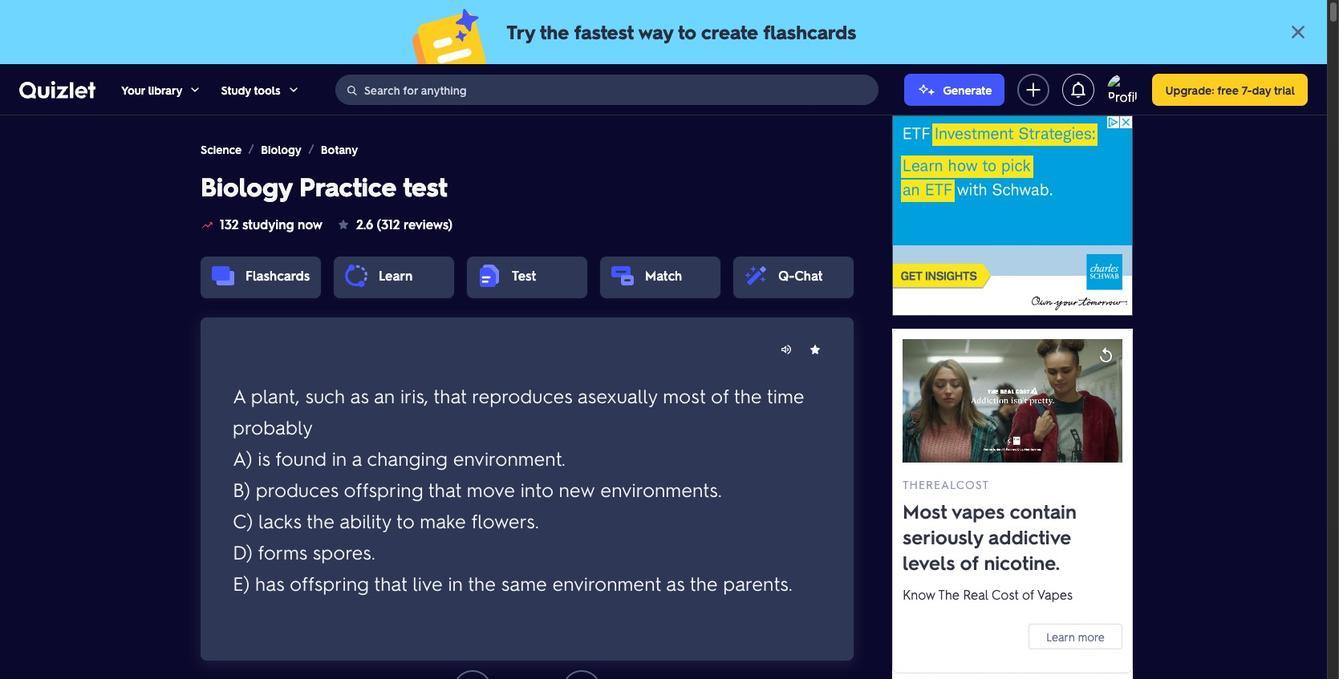 Task type: locate. For each thing, give the bounding box(es) containing it.
reproduces
[[472, 383, 573, 408]]

biology link
[[261, 141, 302, 157]]

the down produces
[[307, 509, 335, 533]]

caret down image right tools on the left top of page
[[287, 83, 300, 96]]

to inside a plant, such as an iris, that reproduces asexually most of the time probably a) is found in a changing environment. b) produces offspring that move into new environments. c) lacks the ability to make flowers. d) forms spores. e) has offspring that live in the same environment as the parents.
[[397, 509, 415, 533]]

1 vertical spatial offspring
[[290, 571, 369, 596]]

caret down image right library
[[189, 83, 202, 96]]

of
[[711, 383, 729, 408]]

create image
[[1025, 80, 1044, 99]]

caret down image inside study tools button
[[287, 83, 300, 96]]

asexually
[[578, 383, 658, 408]]

in left the a
[[332, 446, 347, 471]]

offspring
[[344, 477, 424, 502], [290, 571, 369, 596]]

try
[[507, 19, 535, 44]]

in
[[332, 446, 347, 471], [448, 571, 463, 596]]

1 vertical spatial biology
[[201, 169, 292, 203]]

biology down slash forward icon
[[201, 169, 292, 203]]

1 vertical spatial that
[[429, 477, 462, 502]]

arrow right image
[[569, 677, 595, 680]]

star filled image for e
[[809, 344, 822, 356]]

as right environment
[[666, 571, 685, 596]]

1 vertical spatial to
[[397, 509, 415, 533]]

the left same
[[468, 571, 496, 596]]

profile picture image
[[1108, 73, 1140, 106]]

live
[[413, 571, 443, 596]]

way
[[639, 19, 673, 44]]

1 vertical spatial as
[[666, 571, 685, 596]]

plant,
[[251, 383, 300, 408]]

quizlet image
[[19, 80, 96, 99], [19, 81, 96, 99]]

practice
[[299, 169, 397, 203]]

caret down image inside your library button
[[189, 83, 202, 96]]

your
[[121, 82, 145, 97]]

a plant, such as an iris, that reproduces asexually most of the time probably a) is found in a changing environment. b) produces offspring that move into new environments. c) lacks the ability to make flowers. d) forms spores. e) has offspring that live in the same environment as the parents.
[[233, 383, 805, 596]]

2 caret down image from the left
[[287, 83, 300, 96]]

that
[[434, 383, 467, 408], [429, 477, 462, 502], [374, 571, 407, 596]]

that up make at the bottom left of page
[[429, 477, 462, 502]]

0 vertical spatial advertisement region
[[893, 116, 1133, 316]]

as
[[350, 383, 369, 408], [666, 571, 685, 596]]

produces
[[256, 477, 339, 502]]

132 studying now
[[220, 216, 323, 233]]

that right iris,
[[434, 383, 467, 408]]

day
[[1253, 82, 1272, 97]]

to left make at the bottom left of page
[[397, 509, 415, 533]]

a)
[[233, 446, 252, 471]]

biology left slash forward image
[[261, 142, 302, 157]]

in right live
[[448, 571, 463, 596]]

biology
[[261, 142, 302, 157], [201, 169, 292, 203]]

1 horizontal spatial caret down image
[[287, 83, 300, 96]]

1 vertical spatial advertisement region
[[893, 329, 1133, 680]]

Search text field
[[364, 75, 874, 105]]

make
[[420, 509, 466, 533]]

0 horizontal spatial as
[[350, 383, 369, 408]]

e
[[520, 473, 535, 507]]

caret down image
[[189, 83, 202, 96], [287, 83, 300, 96]]

new
[[559, 477, 595, 502]]

the
[[540, 19, 569, 44], [734, 383, 762, 408], [307, 509, 335, 533], [468, 571, 496, 596], [690, 571, 718, 596]]

1 vertical spatial in
[[448, 571, 463, 596]]

b)
[[233, 477, 250, 502]]

7-
[[1242, 82, 1253, 97]]

such
[[305, 383, 345, 408]]

1 caret down image from the left
[[189, 83, 202, 96]]

slash forward image
[[245, 143, 258, 156]]

arrow left image
[[460, 677, 486, 680]]

search image
[[346, 84, 359, 97]]

None search field
[[335, 74, 879, 105]]

study
[[221, 82, 251, 97]]

flowers.
[[471, 509, 539, 533]]

q-
[[779, 267, 795, 284]]

0 vertical spatial biology
[[261, 142, 302, 157]]

reviews)
[[404, 216, 453, 233]]

to right way
[[678, 19, 697, 44]]

found
[[275, 446, 327, 471]]

environment.
[[453, 446, 566, 471]]

sound image
[[780, 344, 793, 356]]

chat
[[795, 267, 823, 284]]

0 horizontal spatial caret down image
[[189, 83, 202, 96]]

botany link
[[321, 141, 358, 157]]

advertisement region
[[893, 116, 1133, 316], [893, 329, 1133, 680]]

q-chat link
[[779, 267, 823, 284]]

d)
[[233, 540, 253, 565]]

match
[[645, 267, 682, 284]]

spores.
[[313, 540, 376, 565]]

lacks
[[258, 509, 302, 533]]

your library button
[[121, 64, 202, 115]]

0 vertical spatial in
[[332, 446, 347, 471]]

biology for biology
[[261, 142, 302, 157]]

generate
[[944, 82, 993, 97]]

offspring down spores.
[[290, 571, 369, 596]]

(312
[[377, 216, 400, 233]]

environment
[[553, 571, 661, 596]]

2.6
[[356, 216, 373, 233]]

to
[[678, 19, 697, 44], [397, 509, 415, 533]]

as left an on the bottom of page
[[350, 383, 369, 408]]

a
[[352, 446, 362, 471]]

that left live
[[374, 571, 407, 596]]

offspring up ability
[[344, 477, 424, 502]]

a plant, such as an iris, that reproduces asexually most of the time probably
a) is found in a changing environment.
b) produces offspring that move into new environments.
c) lacks the ability to make flowers.
d) forms spores.
e) has offspring that live in the same environment as the parents. element
[[233, 363, 822, 616]]

1 horizontal spatial in
[[448, 571, 463, 596]]

caret down image for tools
[[287, 83, 300, 96]]

0 vertical spatial to
[[678, 19, 697, 44]]

0 horizontal spatial to
[[397, 509, 415, 533]]

dismiss image
[[1289, 22, 1308, 42]]

star filled image
[[809, 344, 822, 356], [809, 344, 822, 356]]

star filled image for a plant, such as an iris, that reproduces asexually most of the time probably
[[809, 344, 822, 356]]

fastest
[[574, 19, 634, 44]]

learn
[[379, 267, 413, 284]]

has
[[255, 571, 285, 596]]

generate button
[[905, 73, 1005, 106]]



Task type: vqa. For each thing, say whether or not it's contained in the screenshot.
"notes" to the bottom
no



Task type: describe. For each thing, give the bounding box(es) containing it.
biology practice test
[[201, 169, 448, 203]]

0 vertical spatial offspring
[[344, 477, 424, 502]]

iris,
[[400, 383, 429, 408]]

your library
[[121, 82, 183, 97]]

a
[[233, 383, 246, 408]]

learn link
[[379, 267, 413, 284]]

same
[[501, 571, 547, 596]]

match link
[[645, 267, 682, 284]]

test
[[403, 169, 448, 203]]

1 horizontal spatial to
[[678, 19, 697, 44]]

environments.
[[601, 477, 722, 502]]

1 advertisement region from the top
[[893, 116, 1133, 316]]

create
[[702, 19, 758, 44]]

try the fastest way to create flashcards
[[507, 19, 857, 44]]

parents.
[[724, 571, 793, 596]]

e)
[[233, 571, 250, 596]]

time
[[767, 383, 805, 408]]

2.6 (312 reviews) button
[[336, 205, 454, 244]]

0 vertical spatial that
[[434, 383, 467, 408]]

bell image
[[1070, 80, 1089, 99]]

forms
[[258, 540, 308, 565]]

caret down image for library
[[189, 83, 202, 96]]

most
[[663, 383, 706, 408]]

the left parents. at the bottom of the page
[[690, 571, 718, 596]]

c)
[[233, 509, 253, 533]]

free
[[1218, 82, 1239, 97]]

biology for biology practice test
[[201, 169, 292, 203]]

test
[[512, 267, 536, 284]]

study tools button
[[221, 64, 300, 115]]

move
[[467, 477, 515, 502]]

slash forward image
[[305, 143, 318, 156]]

2 advertisement region from the top
[[893, 329, 1133, 680]]

into
[[521, 477, 554, 502]]

2 vertical spatial that
[[374, 571, 407, 596]]

upgrade: free 7-day trial
[[1166, 82, 1296, 97]]

studying
[[242, 216, 294, 233]]

trial
[[1275, 82, 1296, 97]]

q-chat
[[779, 267, 823, 284]]

1 horizontal spatial as
[[666, 571, 685, 596]]

Search field
[[336, 75, 878, 105]]

the right the try
[[540, 19, 569, 44]]

ability
[[340, 509, 392, 533]]

test link
[[512, 267, 536, 284]]

flashcards link
[[246, 267, 310, 284]]

0 horizontal spatial in
[[332, 446, 347, 471]]

now
[[298, 216, 323, 233]]

changing
[[367, 446, 448, 471]]

is
[[258, 446, 270, 471]]

sound image
[[780, 344, 793, 356]]

the right of in the bottom of the page
[[734, 383, 762, 408]]

upgrade:
[[1166, 82, 1215, 97]]

botany
[[321, 142, 358, 157]]

probably
[[233, 415, 313, 439]]

tools
[[254, 82, 281, 97]]

sparkle image
[[918, 80, 937, 99]]

flashcards
[[246, 267, 310, 284]]

library
[[148, 82, 183, 97]]

0 vertical spatial as
[[350, 383, 369, 408]]

science
[[201, 142, 242, 157]]

science link
[[201, 141, 242, 157]]

132
[[220, 216, 239, 233]]

upgrade: free 7-day trial button
[[1153, 73, 1308, 106]]

2 quizlet image from the top
[[19, 81, 96, 99]]

flashcards
[[764, 19, 857, 44]]

star filled image
[[337, 218, 350, 231]]

an
[[374, 383, 395, 408]]

1 quizlet image from the top
[[19, 80, 96, 99]]

study tools
[[221, 82, 281, 97]]

2.6 (312 reviews)
[[356, 216, 453, 233]]



